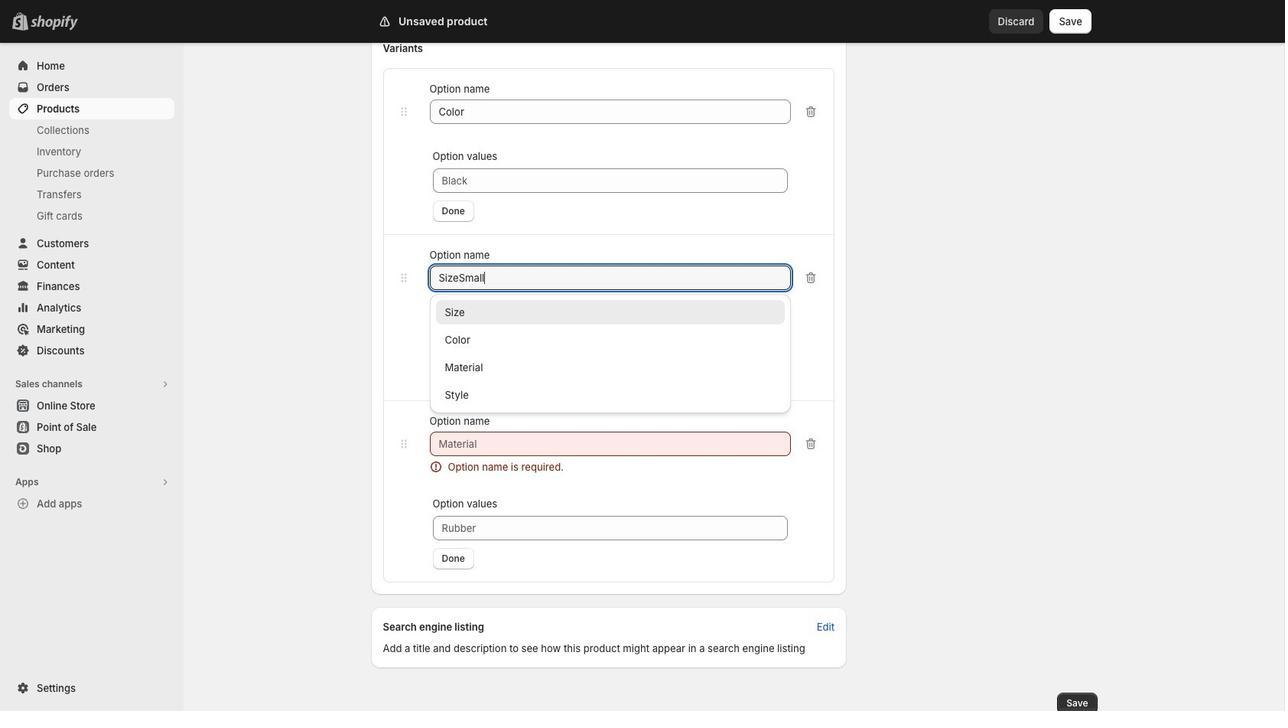 Task type: describe. For each thing, give the bounding box(es) containing it.
Size text field
[[430, 266, 792, 290]]

Black text field
[[433, 168, 789, 193]]

Material text field
[[430, 432, 792, 456]]

Size text field
[[430, 100, 792, 124]]



Task type: vqa. For each thing, say whether or not it's contained in the screenshot.
Total
no



Task type: locate. For each thing, give the bounding box(es) containing it.
Rubber text field
[[433, 516, 789, 540]]

shopify image
[[34, 15, 81, 31]]

size option
[[430, 300, 792, 325]]

list box
[[430, 300, 792, 407]]



